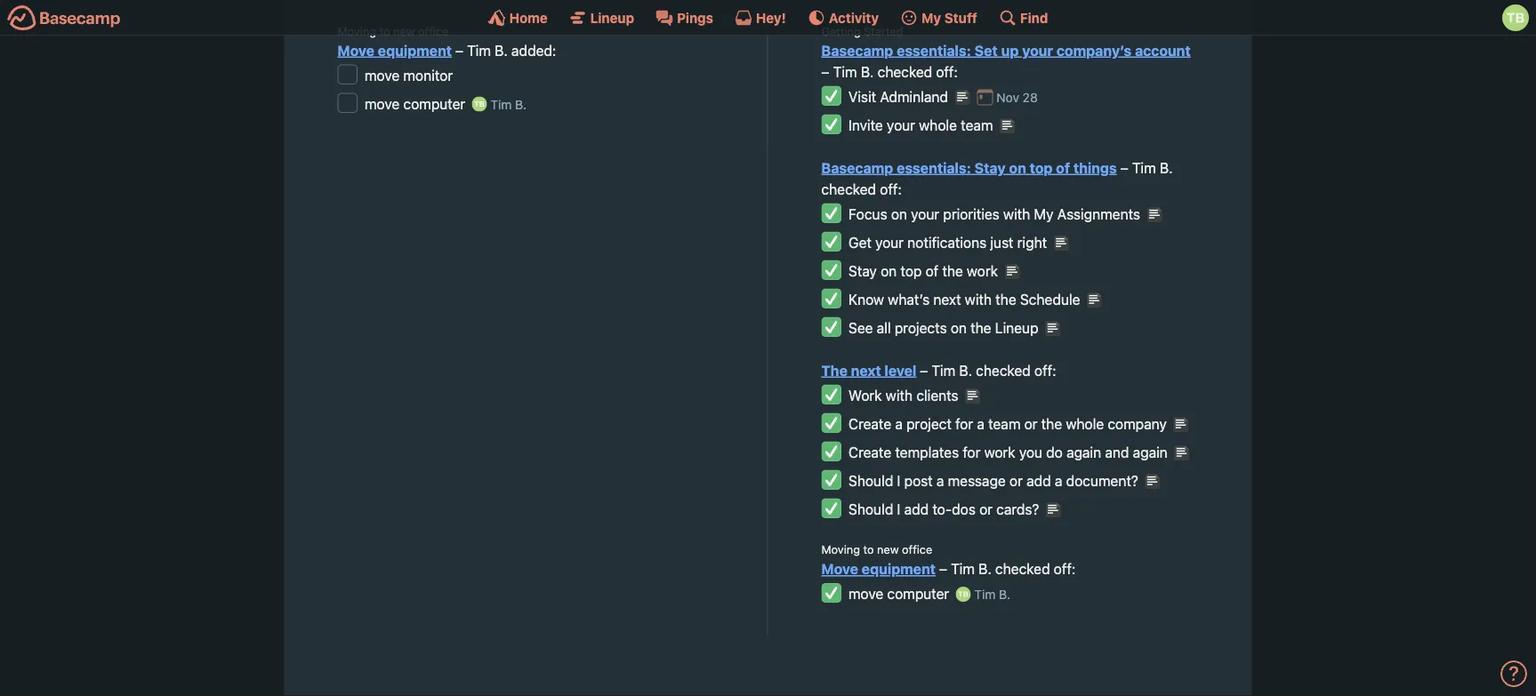 Task type: locate. For each thing, give the bounding box(es) containing it.
lineup inside "main" element
[[590, 10, 634, 25]]

basecamp essentials: stay on top of things
[[821, 159, 1117, 176]]

to
[[379, 24, 390, 38], [863, 543, 874, 556]]

know
[[848, 291, 884, 308]]

team up basecamp essentials: stay on top of things 'link'
[[961, 117, 993, 134]]

document?
[[1066, 472, 1138, 489]]

1 horizontal spatial office
[[902, 543, 932, 556]]

1 i from the top
[[897, 472, 901, 489]]

0 horizontal spatial move equipment link
[[338, 42, 452, 59]]

post
[[904, 472, 933, 489]]

your right get
[[875, 234, 904, 251]]

2 basecamp from the top
[[821, 159, 893, 176]]

for right project
[[955, 415, 973, 432]]

move computer link
[[365, 95, 465, 112], [848, 586, 949, 602]]

1 vertical spatial stay
[[848, 262, 877, 279]]

moving
[[338, 24, 376, 38], [821, 543, 860, 556]]

add down you
[[1027, 472, 1051, 489]]

pings
[[677, 10, 713, 25]]

the for on
[[971, 319, 991, 336]]

stay
[[975, 159, 1006, 176], [848, 262, 877, 279]]

move computer
[[365, 95, 465, 112], [848, 586, 949, 602]]

the for of
[[942, 262, 963, 279]]

your up notifications
[[911, 206, 939, 222]]

or for cards?
[[979, 501, 993, 518]]

i left post
[[897, 472, 901, 489]]

0 vertical spatial move equipment link
[[338, 42, 452, 59]]

new inside moving to new office move equipment – tim b. added:
[[393, 24, 415, 38]]

or
[[1024, 415, 1038, 432], [1010, 472, 1023, 489], [979, 501, 993, 518]]

1 vertical spatial tim b.
[[971, 587, 1011, 602]]

2 should from the top
[[848, 501, 893, 518]]

1 horizontal spatial whole
[[1066, 415, 1104, 432]]

equipment inside moving to new office move equipment – tim b. added:
[[378, 42, 452, 59]]

top
[[1030, 159, 1053, 176], [900, 262, 922, 279]]

should
[[848, 472, 893, 489], [848, 501, 893, 518]]

0 vertical spatial add
[[1027, 472, 1051, 489]]

checked down cards?
[[995, 561, 1050, 578]]

stay up focus on your priorities with my assignments link
[[975, 159, 1006, 176]]

a up create templates for work you do again and again link
[[977, 415, 985, 432]]

office inside moving to new office move equipment – tim b. added:
[[418, 24, 448, 38]]

1 vertical spatial moving
[[821, 543, 860, 556]]

lineup down schedule
[[995, 319, 1038, 336]]

moving inside moving to new office move equipment – tim b. added:
[[338, 24, 376, 38]]

move
[[365, 67, 400, 84], [365, 95, 400, 112], [848, 586, 883, 602]]

0 vertical spatial essentials:
[[897, 42, 971, 59]]

move computer link down moving to new office move equipment – tim b. checked off: at the right of the page
[[848, 586, 949, 602]]

the for with
[[996, 291, 1016, 308]]

of
[[1056, 159, 1070, 176], [926, 262, 939, 279]]

tim up visit
[[833, 63, 857, 80]]

tim b. down moving to new office move equipment – tim b. checked off: at the right of the page
[[971, 587, 1011, 602]]

0 horizontal spatial next
[[851, 362, 881, 379]]

b. left added:
[[495, 42, 508, 59]]

hey!
[[756, 10, 786, 25]]

or right dos
[[979, 501, 993, 518]]

basecamp down 'getting'
[[821, 42, 893, 59]]

off: inside – tim b. checked off:
[[880, 181, 902, 198]]

lineup left pings popup button
[[590, 10, 634, 25]]

a
[[895, 415, 903, 432], [977, 415, 985, 432], [937, 472, 944, 489], [1055, 472, 1062, 489]]

equipment up move monitor
[[378, 42, 452, 59]]

1 vertical spatial should
[[848, 501, 893, 518]]

1 should from the top
[[848, 472, 893, 489]]

the down know what's next with the schedule link
[[971, 319, 991, 336]]

1 horizontal spatial with
[[965, 291, 992, 308]]

getting started basecamp essentials: set up your company's account – tim b. checked off:
[[821, 24, 1191, 80]]

or for add
[[1010, 472, 1023, 489]]

0 horizontal spatial new
[[393, 24, 415, 38]]

1 vertical spatial new
[[877, 543, 899, 556]]

1 horizontal spatial move computer
[[848, 586, 949, 602]]

1 horizontal spatial to
[[863, 543, 874, 556]]

0 horizontal spatial again
[[1067, 444, 1101, 461]]

create templates for work you do again and again link
[[848, 444, 1168, 461]]

add
[[1027, 472, 1051, 489], [904, 501, 929, 518]]

1 vertical spatial move computer link
[[848, 586, 949, 602]]

or up cards?
[[1010, 472, 1023, 489]]

moving for – tim b. checked off:
[[821, 543, 860, 556]]

0 horizontal spatial to
[[379, 24, 390, 38]]

0 vertical spatial my
[[922, 10, 941, 25]]

1 vertical spatial next
[[851, 362, 881, 379]]

0 horizontal spatial my
[[922, 10, 941, 25]]

with down level
[[886, 387, 913, 404]]

monitor
[[403, 67, 453, 84]]

to for – tim b. added:
[[379, 24, 390, 38]]

for
[[955, 415, 973, 432], [963, 444, 981, 461]]

with
[[1003, 206, 1030, 222], [965, 291, 992, 308], [886, 387, 913, 404]]

b. up visit
[[861, 63, 874, 80]]

b. down should i add to-dos or cards? link at the bottom
[[979, 561, 992, 578]]

1 vertical spatial i
[[897, 501, 901, 518]]

2 i from the top
[[897, 501, 901, 518]]

added:
[[511, 42, 556, 59]]

0 horizontal spatial lineup
[[590, 10, 634, 25]]

move computer for move computer "link" to the left
[[365, 95, 465, 112]]

set
[[975, 42, 998, 59]]

1 horizontal spatial lineup
[[995, 319, 1038, 336]]

whole left company
[[1066, 415, 1104, 432]]

my up right
[[1034, 206, 1054, 222]]

1 vertical spatial with
[[965, 291, 992, 308]]

on up focus on your priorities with my assignments link
[[1009, 159, 1026, 176]]

tim inside moving to new office move equipment – tim b. added:
[[467, 42, 491, 59]]

1 essentials: from the top
[[897, 42, 971, 59]]

1 vertical spatial equipment
[[862, 561, 936, 578]]

move equipment link down to-
[[821, 561, 936, 578]]

move inside moving to new office move equipment – tim b. checked off:
[[821, 561, 858, 578]]

to up move monitor link
[[379, 24, 390, 38]]

move computer down moving to new office move equipment – tim b. checked off: at the right of the page
[[848, 586, 949, 602]]

0 vertical spatial new
[[393, 24, 415, 38]]

to inside moving to new office move equipment – tim b. added:
[[379, 24, 390, 38]]

0 vertical spatial basecamp
[[821, 42, 893, 59]]

off: inside getting started basecamp essentials: set up your company's account – tim b. checked off:
[[936, 63, 958, 80]]

computer down moving to new office move equipment – tim b. checked off: at the right of the page
[[887, 586, 949, 602]]

0 horizontal spatial tim b.
[[487, 97, 527, 112]]

0 horizontal spatial equipment
[[378, 42, 452, 59]]

moving for – tim b. added:
[[338, 24, 376, 38]]

to inside moving to new office move equipment – tim b. checked off:
[[863, 543, 874, 556]]

0 horizontal spatial add
[[904, 501, 929, 518]]

should for should i post a message or add a document?
[[848, 472, 893, 489]]

my stuff
[[922, 10, 977, 25]]

move equipment link
[[338, 42, 452, 59], [821, 561, 936, 578]]

find
[[1020, 10, 1048, 25]]

1 vertical spatial move computer
[[848, 586, 949, 602]]

team up create templates for work you do again and again link
[[988, 415, 1021, 432]]

should left post
[[848, 472, 893, 489]]

started
[[864, 24, 903, 38]]

office inside moving to new office move equipment – tim b. checked off:
[[902, 543, 932, 556]]

or up you
[[1024, 415, 1038, 432]]

0 vertical spatial move
[[338, 42, 374, 59]]

2 create from the top
[[848, 444, 891, 461]]

team
[[961, 117, 993, 134], [988, 415, 1021, 432]]

for up message at the right bottom of page
[[963, 444, 981, 461]]

tim down home link
[[467, 42, 491, 59]]

1 vertical spatial or
[[1010, 472, 1023, 489]]

your right up
[[1022, 42, 1053, 59]]

the left schedule
[[996, 291, 1016, 308]]

should i post a message or add a document? link
[[848, 472, 1138, 489]]

move computer down move monitor
[[365, 95, 465, 112]]

0 horizontal spatial or
[[979, 501, 993, 518]]

0 horizontal spatial of
[[926, 262, 939, 279]]

tim b. down added:
[[487, 97, 527, 112]]

move for – tim b. checked off:
[[821, 561, 858, 578]]

create a project for a team or the whole company link
[[848, 415, 1167, 432]]

move
[[338, 42, 374, 59], [821, 561, 858, 578]]

new up move monitor link
[[393, 24, 415, 38]]

0 vertical spatial for
[[955, 415, 973, 432]]

my left the stuff
[[922, 10, 941, 25]]

1 basecamp from the top
[[821, 42, 893, 59]]

your inside getting started basecamp essentials: set up your company's account – tim b. checked off:
[[1022, 42, 1053, 59]]

1 horizontal spatial again
[[1133, 444, 1168, 461]]

computer down monitor
[[403, 95, 465, 112]]

stay down get
[[848, 262, 877, 279]]

2 vertical spatial or
[[979, 501, 993, 518]]

1 vertical spatial add
[[904, 501, 929, 518]]

1 vertical spatial basecamp
[[821, 159, 893, 176]]

next up see all projects on the lineup
[[933, 291, 961, 308]]

visit
[[848, 88, 876, 105]]

add left to-
[[904, 501, 929, 518]]

move equipment link up move monitor link
[[338, 42, 452, 59]]

1 horizontal spatial moving
[[821, 543, 860, 556]]

0 horizontal spatial office
[[418, 24, 448, 38]]

new inside moving to new office move equipment – tim b. checked off:
[[877, 543, 899, 556]]

office up monitor
[[418, 24, 448, 38]]

1 horizontal spatial or
[[1010, 472, 1023, 489]]

move inside moving to new office move equipment – tim b. added:
[[338, 42, 374, 59]]

checked inside – tim b. checked off:
[[821, 181, 876, 198]]

should i add to-dos or cards? link
[[848, 501, 1039, 518]]

0 vertical spatial should
[[848, 472, 893, 489]]

with up just
[[1003, 206, 1030, 222]]

equipment inside moving to new office move equipment – tim b. checked off:
[[862, 561, 936, 578]]

1 horizontal spatial computer
[[887, 586, 949, 602]]

0 horizontal spatial move computer
[[365, 95, 465, 112]]

should for should i add to-dos or cards?
[[848, 501, 893, 518]]

tim down moving to new office move equipment – tim b. checked off: at the right of the page
[[974, 587, 996, 602]]

0 vertical spatial create
[[848, 415, 891, 432]]

1 horizontal spatial my
[[1034, 206, 1054, 222]]

basecamp
[[821, 42, 893, 59], [821, 159, 893, 176]]

tim burton image inside "main" element
[[1502, 4, 1529, 31]]

the
[[942, 262, 963, 279], [996, 291, 1016, 308], [971, 319, 991, 336], [1041, 415, 1062, 432]]

2 horizontal spatial or
[[1024, 415, 1038, 432]]

tim burton image
[[1502, 4, 1529, 31], [956, 587, 971, 602]]

tim down dos
[[951, 561, 975, 578]]

office down should i add to-dos or cards? link at the bottom
[[902, 543, 932, 556]]

tim inside getting started basecamp essentials: set up your company's account – tim b. checked off:
[[833, 63, 857, 80]]

get
[[848, 234, 872, 251]]

basecamp down invite
[[821, 159, 893, 176]]

0 vertical spatial move computer
[[365, 95, 465, 112]]

new for – tim b. checked off:
[[877, 543, 899, 556]]

0 vertical spatial lineup
[[590, 10, 634, 25]]

off:
[[936, 63, 958, 80], [880, 181, 902, 198], [1034, 362, 1056, 379], [1054, 561, 1076, 578]]

next up the work
[[851, 362, 881, 379]]

your
[[1022, 42, 1053, 59], [887, 117, 915, 134], [911, 206, 939, 222], [875, 234, 904, 251]]

nov
[[997, 90, 1019, 105]]

tim right things
[[1132, 159, 1156, 176]]

0 horizontal spatial whole
[[919, 117, 957, 134]]

of left things
[[1056, 159, 1070, 176]]

0 vertical spatial move computer link
[[365, 95, 465, 112]]

1 horizontal spatial tim burton image
[[1502, 4, 1529, 31]]

tim b.
[[487, 97, 527, 112], [971, 587, 1011, 602]]

work up should i post a message or add a document? link
[[984, 444, 1015, 461]]

1 horizontal spatial add
[[1027, 472, 1051, 489]]

1 vertical spatial lineup
[[995, 319, 1038, 336]]

b. right things
[[1160, 159, 1173, 176]]

top up what's at the top right
[[900, 262, 922, 279]]

see all projects on the lineup link
[[848, 319, 1038, 336]]

top left things
[[1030, 159, 1053, 176]]

find button
[[999, 9, 1048, 27]]

work up know what's next with the schedule
[[967, 262, 998, 279]]

you
[[1019, 444, 1042, 461]]

2 essentials: from the top
[[897, 159, 971, 176]]

2 vertical spatial move
[[848, 586, 883, 602]]

0 vertical spatial to
[[379, 24, 390, 38]]

0 vertical spatial stay
[[975, 159, 1006, 176]]

again right the do
[[1067, 444, 1101, 461]]

should left to-
[[848, 501, 893, 518]]

move monitor link
[[365, 67, 453, 84]]

tim
[[467, 42, 491, 59], [833, 63, 857, 80], [490, 97, 512, 112], [1132, 159, 1156, 176], [932, 362, 955, 379], [951, 561, 975, 578], [974, 587, 996, 602]]

your down visit adminland link
[[887, 117, 915, 134]]

new down the should i add to-dos or cards? in the right bottom of the page
[[877, 543, 899, 556]]

1 vertical spatial computer
[[887, 586, 949, 602]]

basecamp essentials: set up your company's account link
[[821, 42, 1191, 59]]

0 horizontal spatial tim burton image
[[956, 587, 971, 602]]

and
[[1105, 444, 1129, 461]]

with up see all projects on the lineup
[[965, 291, 992, 308]]

to down should i add to-dos or cards? link at the bottom
[[863, 543, 874, 556]]

a down the do
[[1055, 472, 1062, 489]]

0 vertical spatial next
[[933, 291, 961, 308]]

create templates for work you do again and again
[[848, 444, 1168, 461]]

1 horizontal spatial of
[[1056, 159, 1070, 176]]

i left to-
[[897, 501, 901, 518]]

whole down adminland on the right top of the page
[[919, 117, 957, 134]]

1 vertical spatial office
[[902, 543, 932, 556]]

the next level link
[[821, 362, 916, 379]]

i for add
[[897, 501, 901, 518]]

equipment down to-
[[862, 561, 936, 578]]

essentials:
[[897, 42, 971, 59], [897, 159, 971, 176]]

new
[[393, 24, 415, 38], [877, 543, 899, 556]]

off: inside moving to new office move equipment – tim b. checked off:
[[1054, 561, 1076, 578]]

my inside my stuff 'popup button'
[[922, 10, 941, 25]]

checked up visit adminland
[[878, 63, 932, 80]]

essentials: down my stuff 'popup button'
[[897, 42, 971, 59]]

see all projects on the lineup
[[848, 319, 1038, 336]]

moving to new office move equipment – tim b. checked off:
[[821, 543, 1076, 578]]

activity
[[829, 10, 879, 25]]

checked up the create a project for a team or the whole company
[[976, 362, 1031, 379]]

i
[[897, 472, 901, 489], [897, 501, 901, 518]]

nov 28
[[997, 90, 1038, 105]]

essentials: down invite your whole team
[[897, 159, 971, 176]]

of down notifications
[[926, 262, 939, 279]]

1 horizontal spatial tim b.
[[971, 587, 1011, 602]]

1 create from the top
[[848, 415, 891, 432]]

28
[[1023, 90, 1038, 105]]

do
[[1046, 444, 1063, 461]]

create for create templates for work you do again and again
[[848, 444, 891, 461]]

main element
[[0, 0, 1536, 36]]

on
[[1009, 159, 1026, 176], [891, 206, 907, 222], [881, 262, 897, 279], [951, 319, 967, 336]]

0 vertical spatial moving
[[338, 24, 376, 38]]

moving inside moving to new office move equipment – tim b. checked off:
[[821, 543, 860, 556]]

0 vertical spatial tim b.
[[487, 97, 527, 112]]

0 horizontal spatial with
[[886, 387, 913, 404]]

checked up focus
[[821, 181, 876, 198]]

again down company
[[1133, 444, 1168, 461]]

0 vertical spatial top
[[1030, 159, 1053, 176]]

1 horizontal spatial move equipment link
[[821, 561, 936, 578]]

create left templates
[[848, 444, 891, 461]]

0 vertical spatial tim burton image
[[1502, 4, 1529, 31]]

the up the do
[[1041, 415, 1062, 432]]

lineup
[[590, 10, 634, 25], [995, 319, 1038, 336]]

1 vertical spatial move
[[821, 561, 858, 578]]

work
[[967, 262, 998, 279], [984, 444, 1015, 461]]

0 vertical spatial i
[[897, 472, 901, 489]]

right
[[1017, 234, 1047, 251]]

1 vertical spatial essentials:
[[897, 159, 971, 176]]

a down work with clients on the bottom
[[895, 415, 903, 432]]

assignments
[[1057, 206, 1140, 222]]

work
[[848, 387, 882, 404]]

1 vertical spatial to
[[863, 543, 874, 556]]

move computer link down move monitor
[[365, 95, 465, 112]]

create down the work
[[848, 415, 891, 432]]

the down get your notifications just right link
[[942, 262, 963, 279]]

should i add to-dos or cards?
[[848, 501, 1039, 518]]

1 vertical spatial move equipment link
[[821, 561, 936, 578]]

0 vertical spatial office
[[418, 24, 448, 38]]

0 vertical spatial of
[[1056, 159, 1070, 176]]

1 horizontal spatial new
[[877, 543, 899, 556]]

i for post
[[897, 472, 901, 489]]

0 horizontal spatial move
[[338, 42, 374, 59]]



Task type: vqa. For each thing, say whether or not it's contained in the screenshot.
topmost 'new'
yes



Task type: describe. For each thing, give the bounding box(es) containing it.
activity link
[[807, 9, 879, 27]]

b. inside getting started basecamp essentials: set up your company's account – tim b. checked off:
[[861, 63, 874, 80]]

visit adminland
[[848, 88, 948, 105]]

home
[[509, 10, 548, 25]]

focus on your priorities with my assignments
[[848, 206, 1140, 222]]

1 vertical spatial tim burton image
[[956, 587, 971, 602]]

move equipment link for – tim b. checked off:
[[821, 561, 936, 578]]

tim burton image
[[472, 97, 487, 112]]

a right post
[[937, 472, 944, 489]]

my stuff button
[[900, 9, 977, 27]]

get your notifications just right
[[848, 234, 1047, 251]]

1 vertical spatial of
[[926, 262, 939, 279]]

priorities
[[943, 206, 1000, 222]]

2 again from the left
[[1133, 444, 1168, 461]]

basecamp inside getting started basecamp essentials: set up your company's account – tim b. checked off:
[[821, 42, 893, 59]]

tim inside – tim b. checked off:
[[1132, 159, 1156, 176]]

tim b. for the rightmost move computer "link"
[[971, 587, 1011, 602]]

switch accounts image
[[7, 4, 121, 32]]

0 vertical spatial computer
[[403, 95, 465, 112]]

1 vertical spatial for
[[963, 444, 981, 461]]

move for – tim b. added:
[[338, 42, 374, 59]]

b. right tim burton image on the top left
[[515, 97, 527, 112]]

pings button
[[656, 9, 713, 27]]

2 vertical spatial with
[[886, 387, 913, 404]]

visit adminland link
[[848, 88, 948, 105]]

0 vertical spatial work
[[967, 262, 998, 279]]

1 horizontal spatial top
[[1030, 159, 1053, 176]]

focus on your priorities with my assignments link
[[848, 206, 1140, 222]]

0 vertical spatial team
[[961, 117, 993, 134]]

to for – tim b. checked off:
[[863, 543, 874, 556]]

company
[[1108, 415, 1167, 432]]

things
[[1074, 159, 1117, 176]]

1 vertical spatial work
[[984, 444, 1015, 461]]

new for – tim b. added:
[[393, 24, 415, 38]]

equipment for – tim b. added:
[[378, 42, 452, 59]]

1 horizontal spatial move computer link
[[848, 586, 949, 602]]

checked inside getting started basecamp essentials: set up your company's account – tim b. checked off:
[[878, 63, 932, 80]]

adminland
[[880, 88, 948, 105]]

to-
[[932, 501, 952, 518]]

on up what's at the top right
[[881, 262, 897, 279]]

tim up clients
[[932, 362, 955, 379]]

b. inside – tim b. checked off:
[[1160, 159, 1173, 176]]

1 vertical spatial move
[[365, 95, 400, 112]]

essentials: inside getting started basecamp essentials: set up your company's account – tim b. checked off:
[[897, 42, 971, 59]]

level
[[885, 362, 916, 379]]

home link
[[488, 9, 548, 27]]

create for create a project for a team or the whole company
[[848, 415, 891, 432]]

0 horizontal spatial top
[[900, 262, 922, 279]]

see
[[848, 319, 873, 336]]

2 horizontal spatial with
[[1003, 206, 1030, 222]]

basecamp essentials: stay on top of things link
[[821, 159, 1117, 176]]

stuff
[[944, 10, 977, 25]]

invite your whole team
[[848, 117, 993, 134]]

company's
[[1057, 42, 1132, 59]]

know what's next with the schedule
[[848, 291, 1080, 308]]

moving to new office move equipment – tim b. added:
[[338, 24, 556, 59]]

just
[[990, 234, 1014, 251]]

office for – tim b. added:
[[418, 24, 448, 38]]

0 vertical spatial or
[[1024, 415, 1038, 432]]

b. inside moving to new office move equipment – tim b. added:
[[495, 42, 508, 59]]

get your notifications just right link
[[848, 234, 1047, 251]]

work with clients
[[848, 387, 958, 404]]

– inside moving to new office move equipment – tim b. added:
[[455, 42, 463, 59]]

account
[[1135, 42, 1191, 59]]

b. inside moving to new office move equipment – tim b. checked off:
[[979, 561, 992, 578]]

stay on top of the work link
[[848, 262, 998, 279]]

– inside – tim b. checked off:
[[1120, 159, 1128, 176]]

b. down see all projects on the lineup
[[959, 362, 972, 379]]

what's
[[888, 291, 930, 308]]

move computer for the rightmost move computer "link"
[[848, 586, 949, 602]]

– tim b. checked off:
[[821, 159, 1173, 198]]

focus
[[848, 206, 887, 222]]

dos
[[952, 501, 976, 518]]

on right focus
[[891, 206, 907, 222]]

clients
[[916, 387, 958, 404]]

0 horizontal spatial stay
[[848, 262, 877, 279]]

create a project for a team or the whole company
[[848, 415, 1167, 432]]

projects
[[895, 319, 947, 336]]

– inside getting started basecamp essentials: set up your company's account – tim b. checked off:
[[821, 63, 829, 80]]

schedule
[[1020, 291, 1080, 308]]

should i post a message or add a document?
[[848, 472, 1138, 489]]

tim b. for move computer "link" to the left
[[487, 97, 527, 112]]

the next level – tim b. checked off:
[[821, 362, 1056, 379]]

b. down moving to new office move equipment – tim b. checked off: at the right of the page
[[999, 587, 1011, 602]]

1 again from the left
[[1067, 444, 1101, 461]]

project
[[906, 415, 952, 432]]

on down know what's next with the schedule
[[951, 319, 967, 336]]

up
[[1001, 42, 1019, 59]]

stay on top of the work
[[848, 262, 998, 279]]

all
[[877, 319, 891, 336]]

0 horizontal spatial move computer link
[[365, 95, 465, 112]]

0 vertical spatial whole
[[919, 117, 957, 134]]

1 vertical spatial whole
[[1066, 415, 1104, 432]]

move monitor
[[365, 67, 453, 84]]

office for – tim b. checked off:
[[902, 543, 932, 556]]

equipment for – tim b. checked off:
[[862, 561, 936, 578]]

tim right tim burton image on the top left
[[490, 97, 512, 112]]

1 horizontal spatial next
[[933, 291, 961, 308]]

cards?
[[996, 501, 1039, 518]]

– inside moving to new office move equipment – tim b. checked off:
[[939, 561, 947, 578]]

tim inside moving to new office move equipment – tim b. checked off:
[[951, 561, 975, 578]]

1 vertical spatial my
[[1034, 206, 1054, 222]]

hey! button
[[735, 9, 786, 27]]

invite
[[848, 117, 883, 134]]

0 vertical spatial move
[[365, 67, 400, 84]]

move equipment link for – tim b. added:
[[338, 42, 452, 59]]

getting
[[821, 24, 861, 38]]

1 horizontal spatial stay
[[975, 159, 1006, 176]]

work with clients link
[[848, 387, 958, 404]]

checked inside moving to new office move equipment – tim b. checked off:
[[995, 561, 1050, 578]]

templates
[[895, 444, 959, 461]]

the
[[821, 362, 848, 379]]

lineup link
[[569, 9, 634, 27]]

invite your whole team link
[[848, 117, 993, 134]]

know what's next with the schedule link
[[848, 291, 1080, 308]]

notifications
[[907, 234, 987, 251]]

1 vertical spatial team
[[988, 415, 1021, 432]]

message
[[948, 472, 1006, 489]]



